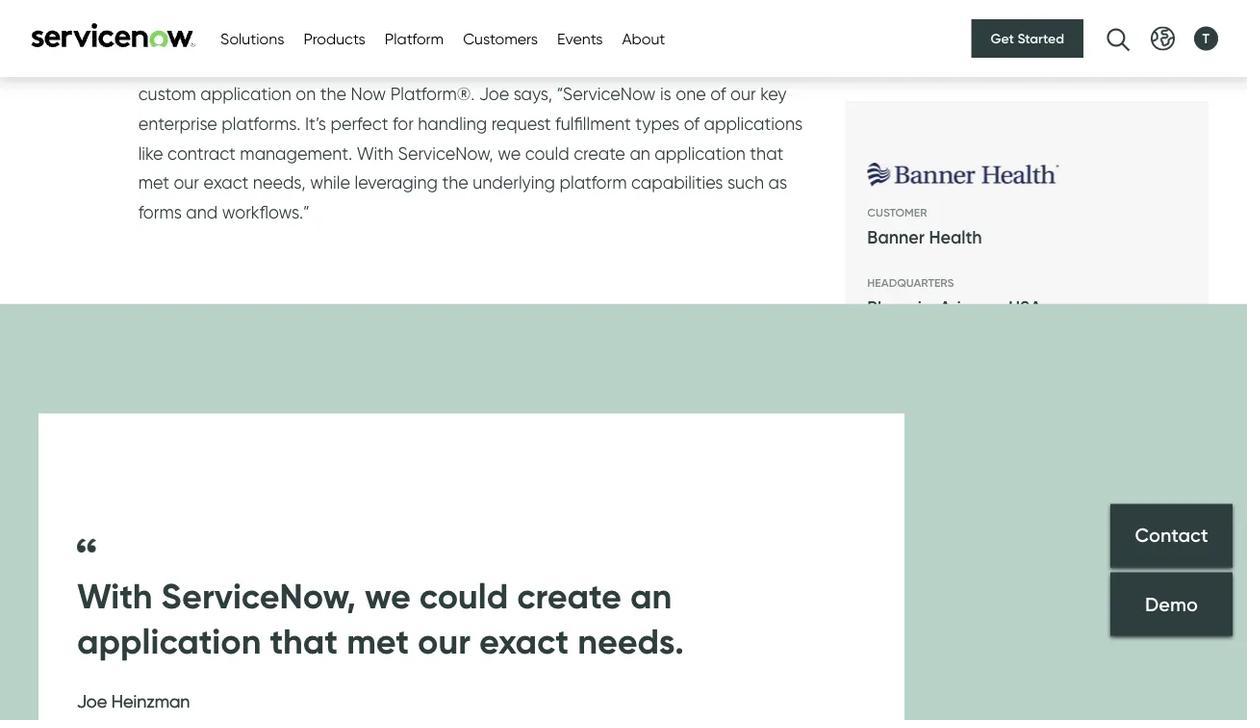 Task type: describe. For each thing, give the bounding box(es) containing it.
1 servicenow from the top
[[308, 0, 401, 16]]

servicenow image
[[29, 23, 197, 48]]

1 chose from the top
[[256, 0, 304, 16]]

for
[[393, 113, 414, 134]]

management,
[[582, 54, 695, 75]]

that inside banner health chose servicenow because of its unmatched request fulfillment capabilities banner health chose servicenow to automate contract management, creating a custom application on the now platform®. joe says, "servicenow is one of our key enterprise platforms. it's perfect for handling request fulfillment types of applications like contract management. with servicenow, we could create an application that met our exact needs, while leveraging the underlying platform capabilities such as forms and workflows."
[[750, 142, 784, 163]]

0 vertical spatial the
[[320, 83, 347, 105]]

heinzman
[[111, 691, 190, 712]]

because
[[405, 0, 474, 16]]

about button
[[622, 27, 666, 50]]

could inside with servicenow, we could create an application that met our exact needs.
[[420, 574, 509, 617]]

underlying
[[473, 172, 556, 193]]

an inside banner health chose servicenow because of its unmatched request fulfillment capabilities banner health chose servicenow to automate contract management, creating a custom application on the now platform®. joe says, "servicenow is one of our key enterprise platforms. it's perfect for handling request fulfillment types of applications like contract management. with servicenow, we could create an application that met our exact needs, while leveraging the underlying platform capabilities such as forms and workflows."
[[630, 142, 651, 163]]

met inside banner health chose servicenow because of its unmatched request fulfillment capabilities banner health chose servicenow to automate contract management, creating a custom application on the now platform®. joe says, "servicenow is one of our key enterprise platforms. it's perfect for handling request fulfillment types of applications like contract management. with servicenow, we could create an application that met our exact needs, while leveraging the underlying platform capabilities such as forms and workflows."
[[138, 172, 169, 193]]

2 vertical spatial of
[[684, 113, 700, 134]]

products button
[[304, 27, 366, 50]]

banner inside customer banner health
[[868, 227, 925, 248]]

we inside banner health chose servicenow because of its unmatched request fulfillment capabilities banner health chose servicenow to automate contract management, creating a custom application on the now platform®. joe says, "servicenow is one of our key enterprise platforms. it's perfect for handling request fulfillment types of applications like contract management. with servicenow, we could create an application that met our exact needs, while leveraging the underlying platform capabilities such as forms and workflows."
[[498, 142, 521, 163]]

arizona,
[[940, 297, 1005, 318]]

0 vertical spatial health
[[199, 0, 252, 16]]

headquarters
[[868, 276, 955, 290]]

could inside banner health chose servicenow because of its unmatched request fulfillment capabilities banner health chose servicenow to automate contract management, creating a custom application on the now platform®. joe says, "servicenow is one of our key enterprise platforms. it's perfect for handling request fulfillment types of applications like contract management. with servicenow, we could create an application that met our exact needs, while leveraging the underlying platform capabilities such as forms and workflows."
[[525, 142, 570, 163]]

get
[[991, 30, 1015, 47]]

customers button
[[463, 27, 538, 50]]

enterprise
[[138, 113, 217, 134]]

1 vertical spatial now
[[868, 581, 903, 602]]

1 vertical spatial of
[[711, 83, 726, 105]]

headquarters phoenix, arizona, usa
[[868, 276, 1042, 318]]

customer
[[868, 205, 928, 219]]

2 horizontal spatial our
[[731, 83, 756, 105]]

get started
[[991, 30, 1065, 47]]

2 chose from the top
[[256, 54, 304, 75]]

1 vertical spatial health
[[199, 54, 252, 75]]

customers
[[463, 29, 538, 48]]

0 horizontal spatial fulfillment
[[556, 113, 631, 134]]

solutions
[[220, 29, 284, 48]]

demo link
[[1111, 572, 1233, 636]]

0 vertical spatial application
[[201, 83, 292, 105]]

health inside customer banner health
[[929, 227, 982, 248]]

and
[[186, 201, 218, 222]]

management.
[[240, 142, 353, 163]]

0 vertical spatial of
[[479, 0, 494, 16]]

application inside with servicenow, we could create an application that met our exact needs.
[[77, 620, 261, 662]]

is
[[660, 83, 672, 105]]

1 horizontal spatial request
[[616, 0, 676, 16]]

to inside banner health chose servicenow because of its unmatched request fulfillment capabilities banner health chose servicenow to automate contract management, creating a custom application on the now platform®. joe says, "servicenow is one of our key enterprise platforms. it's perfect for handling request fulfillment types of applications like contract management. with servicenow, we could create an application that met our exact needs, while leveraging the underlying platform capabilities such as forms and workflows."
[[405, 54, 422, 75]]

handling
[[418, 113, 487, 134]]

create inside with servicenow, we could create an application that met our exact needs.
[[517, 574, 622, 617]]

1 horizontal spatial the
[[442, 172, 469, 193]]

it's
[[305, 113, 326, 134]]

1 vertical spatial application
[[655, 142, 746, 163]]

usa
[[1009, 297, 1042, 318]]

we inside with servicenow, we could create an application that met our exact needs.
[[365, 574, 411, 617]]

1 horizontal spatial fulfillment
[[680, 0, 756, 16]]

leveraging
[[355, 172, 438, 193]]

phoenix,
[[868, 297, 936, 318]]

with inside with servicenow, we could create an application that met our exact needs.
[[77, 574, 153, 617]]

types
[[636, 113, 680, 134]]

0 horizontal spatial capabilities
[[138, 24, 230, 46]]

needs.
[[578, 620, 684, 662]]

0 horizontal spatial joe
[[77, 691, 107, 712]]

"servicenow
[[557, 83, 656, 105]]

applications
[[704, 113, 803, 134]]

with servicenow, we could create an application that met our exact needs.
[[77, 574, 684, 662]]



Task type: vqa. For each thing, say whether or not it's contained in the screenshot.
improve to the left
no



Task type: locate. For each thing, give the bounding box(es) containing it.
capabilities down "types"
[[632, 172, 723, 193]]

health
[[199, 0, 252, 16], [199, 54, 252, 75], [929, 227, 982, 248]]

our inside with servicenow, we could create an application that met our exact needs.
[[418, 620, 471, 662]]

platform
[[385, 29, 444, 48], [907, 581, 975, 602]]

2 vertical spatial application
[[77, 620, 261, 662]]

now platform
[[868, 581, 975, 602]]

1 horizontal spatial to
[[913, 438, 930, 459]]

0 horizontal spatial exact
[[204, 172, 249, 193]]

create inside banner health chose servicenow because of its unmatched request fulfillment capabilities banner health chose servicenow to automate contract management, creating a custom application on the now platform®. joe says, "servicenow is one of our key enterprise platforms. it's perfect for handling request fulfillment types of applications like contract management. with servicenow, we could create an application that met our exact needs, while leveraging the underlying platform capabilities such as forms and workflows."
[[574, 142, 626, 163]]

2 vertical spatial our
[[418, 620, 471, 662]]

create up platform on the top
[[574, 142, 626, 163]]

now inside banner health chose servicenow because of its unmatched request fulfillment capabilities banner health chose servicenow to automate contract management, creating a custom application on the now platform®. joe says, "servicenow is one of our key enterprise platforms. it's perfect for handling request fulfillment types of applications like contract management. with servicenow, we could create an application that met our exact needs, while leveraging the underlying platform capabilities such as forms and workflows."
[[351, 83, 386, 105]]

contact link
[[1111, 504, 1233, 568]]

demo
[[1146, 592, 1199, 616]]

events button
[[557, 27, 603, 50]]

0 vertical spatial now
[[351, 83, 386, 105]]

an
[[630, 142, 651, 163], [631, 574, 672, 617]]

1 vertical spatial exact
[[479, 620, 569, 662]]

0 vertical spatial contract
[[509, 54, 578, 75]]

1 vertical spatial chose
[[256, 54, 304, 75]]

creating
[[699, 54, 765, 75]]

0 vertical spatial that
[[750, 142, 784, 163]]

2 vertical spatial banner
[[868, 227, 925, 248]]

0 horizontal spatial our
[[174, 172, 199, 193]]

fulfillment
[[680, 0, 756, 16], [556, 113, 631, 134]]

get started link
[[972, 19, 1084, 58]]

create up the needs.
[[517, 574, 622, 617]]

servicenow
[[308, 0, 401, 16], [308, 54, 401, 75]]

health up headquarters phoenix, arizona, usa
[[929, 227, 982, 248]]

2 an from the top
[[631, 574, 672, 617]]

1 horizontal spatial capabilities
[[632, 172, 723, 193]]

1 horizontal spatial platform
[[907, 581, 975, 602]]

key
[[761, 83, 787, 105]]

1 an from the top
[[630, 142, 651, 163]]

of down one
[[684, 113, 700, 134]]

custom
[[138, 83, 196, 105]]

1 vertical spatial banner
[[138, 54, 195, 75]]

application up platforms.
[[201, 83, 292, 105]]

request up about
[[616, 0, 676, 16]]

1 horizontal spatial of
[[684, 113, 700, 134]]

0 vertical spatial our
[[731, 83, 756, 105]]

0 vertical spatial banner
[[138, 0, 195, 16]]

capabilities up 'custom'
[[138, 24, 230, 46]]

2 vertical spatial health
[[929, 227, 982, 248]]

solutions button
[[220, 27, 284, 50]]

health down solutions dropdown button
[[199, 54, 252, 75]]

application up heinzman
[[77, 620, 261, 662]]

chose down solutions dropdown button
[[256, 54, 304, 75]]

now platform link
[[868, 577, 975, 606]]

joe heinzman
[[77, 691, 190, 712]]

workflows."
[[222, 201, 310, 222]]

perfect
[[331, 113, 389, 134]]

servicenow, inside with servicenow, we could create an application that met our exact needs.
[[161, 574, 356, 617]]

forms
[[138, 201, 182, 222]]

application down "types"
[[655, 142, 746, 163]]

1 vertical spatial platform
[[907, 581, 975, 602]]

chose
[[256, 0, 304, 16], [256, 54, 304, 75]]

servicenow,
[[398, 142, 494, 163], [161, 574, 356, 617]]

0 horizontal spatial contract
[[168, 142, 236, 163]]

while
[[310, 172, 350, 193]]

servicenow, inside banner health chose servicenow because of its unmatched request fulfillment capabilities banner health chose servicenow to automate contract management, creating a custom application on the now platform®. joe says, "servicenow is one of our key enterprise platforms. it's perfect for handling request fulfillment types of applications like contract management. with servicenow, we could create an application that met our exact needs, while leveraging the underlying platform capabilities such as forms and workflows."
[[398, 142, 494, 163]]

1 vertical spatial met
[[347, 620, 409, 662]]

1 vertical spatial fulfillment
[[556, 113, 631, 134]]

of
[[479, 0, 494, 16], [711, 83, 726, 105], [684, 113, 700, 134]]

its
[[499, 0, 516, 16]]

we
[[498, 142, 521, 163], [365, 574, 411, 617]]

an inside with servicenow, we could create an application that met our exact needs.
[[631, 574, 672, 617]]

1 horizontal spatial servicenow,
[[398, 142, 494, 163]]

1 vertical spatial capabilities
[[632, 172, 723, 193]]

0 horizontal spatial we
[[365, 574, 411, 617]]

1 vertical spatial servicenow,
[[161, 574, 356, 617]]

exact inside with servicenow, we could create an application that met our exact needs.
[[479, 620, 569, 662]]

0 horizontal spatial with
[[77, 574, 153, 617]]

0 vertical spatial with
[[357, 142, 394, 163]]

joe inside banner health chose servicenow because of its unmatched request fulfillment capabilities banner health chose servicenow to automate contract management, creating a custom application on the now platform®. joe says, "servicenow is one of our key enterprise platforms. it's perfect for handling request fulfillment types of applications like contract management. with servicenow, we could create an application that met our exact needs, while leveraging the underlying platform capabilities such as forms and workflows."
[[479, 83, 509, 105]]

request
[[616, 0, 676, 16], [492, 113, 551, 134]]

0 horizontal spatial met
[[138, 172, 169, 193]]

of left the its
[[479, 0, 494, 16]]

a
[[770, 54, 781, 75]]

an down "types"
[[630, 142, 651, 163]]

servicenow down products 'dropdown button'
[[308, 54, 401, 75]]

the
[[320, 83, 347, 105], [442, 172, 469, 193]]

such
[[728, 172, 765, 193]]

one
[[676, 83, 706, 105]]

chose up solutions
[[256, 0, 304, 16]]

automate
[[426, 54, 505, 75]]

an up the needs.
[[631, 574, 672, 617]]

that
[[750, 142, 784, 163], [270, 620, 338, 662]]

1 horizontal spatial contract
[[509, 54, 578, 75]]

0 vertical spatial an
[[630, 142, 651, 163]]

application
[[201, 83, 292, 105], [655, 142, 746, 163], [77, 620, 261, 662]]

as
[[769, 172, 788, 193]]

1 vertical spatial an
[[631, 574, 672, 617]]

fulfillment down '"servicenow'
[[556, 113, 631, 134]]

our
[[731, 83, 756, 105], [174, 172, 199, 193], [418, 620, 471, 662]]

now
[[351, 83, 386, 105], [868, 581, 903, 602]]

met inside with servicenow, we could create an application that met our exact needs.
[[347, 620, 409, 662]]

about
[[622, 29, 666, 48]]

like
[[138, 142, 163, 163]]

events
[[557, 29, 603, 48]]

servicenow up products
[[308, 0, 401, 16]]

platform button
[[385, 27, 444, 50]]

2 servicenow from the top
[[308, 54, 401, 75]]

the right on
[[320, 83, 347, 105]]

5,001
[[868, 438, 909, 459]]

joe
[[479, 83, 509, 105], [77, 691, 107, 712]]

1 vertical spatial request
[[492, 113, 551, 134]]

to right 5,001
[[913, 438, 930, 459]]

with
[[357, 142, 394, 163], [77, 574, 153, 617]]

request down says,
[[492, 113, 551, 134]]

1 vertical spatial servicenow
[[308, 54, 401, 75]]

1 horizontal spatial that
[[750, 142, 784, 163]]

0 vertical spatial capabilities
[[138, 24, 230, 46]]

1 vertical spatial with
[[77, 574, 153, 617]]

0 vertical spatial chose
[[256, 0, 304, 16]]

1 vertical spatial create
[[517, 574, 622, 617]]

0 vertical spatial servicenow,
[[398, 142, 494, 163]]

create
[[574, 142, 626, 163], [517, 574, 622, 617]]

1 vertical spatial contract
[[168, 142, 236, 163]]

0 horizontal spatial could
[[420, 574, 509, 617]]

1 vertical spatial the
[[442, 172, 469, 193]]

0 horizontal spatial platform
[[385, 29, 444, 48]]

unmatched
[[520, 0, 612, 16]]

contract
[[509, 54, 578, 75], [168, 142, 236, 163]]

exact inside banner health chose servicenow because of its unmatched request fulfillment capabilities banner health chose servicenow to automate contract management, creating a custom application on the now platform®. joe says, "servicenow is one of our key enterprise platforms. it's perfect for handling request fulfillment types of applications like contract management. with servicenow, we could create an application that met our exact needs, while leveraging the underlying platform capabilities such as forms and workflows."
[[204, 172, 249, 193]]

customer banner health
[[868, 205, 982, 248]]

to
[[405, 54, 422, 75], [913, 438, 930, 459]]

the left the underlying
[[442, 172, 469, 193]]

1 horizontal spatial met
[[347, 620, 409, 662]]

1 horizontal spatial with
[[357, 142, 394, 163]]

0 vertical spatial servicenow
[[308, 0, 401, 16]]

needs,
[[253, 172, 306, 193]]

exact
[[204, 172, 249, 193], [479, 620, 569, 662]]

1 vertical spatial could
[[420, 574, 509, 617]]

1 horizontal spatial could
[[525, 142, 570, 163]]

1 horizontal spatial we
[[498, 142, 521, 163]]

contract up says,
[[509, 54, 578, 75]]

1 horizontal spatial exact
[[479, 620, 569, 662]]

1 vertical spatial joe
[[77, 691, 107, 712]]

met
[[138, 172, 169, 193], [347, 620, 409, 662]]

0 vertical spatial create
[[574, 142, 626, 163]]

health up solutions
[[199, 0, 252, 16]]

that inside with servicenow, we could create an application that met our exact needs.
[[270, 620, 338, 662]]

started
[[1018, 30, 1065, 47]]

0 horizontal spatial servicenow,
[[161, 574, 356, 617]]

0 horizontal spatial the
[[320, 83, 347, 105]]

platform®.
[[391, 83, 475, 105]]

platforms.
[[222, 113, 301, 134]]

1 vertical spatial our
[[174, 172, 199, 193]]

banner up the 'servicenow' image
[[138, 0, 195, 16]]

banner down customer
[[868, 227, 925, 248]]

2 horizontal spatial of
[[711, 83, 726, 105]]

0 horizontal spatial request
[[492, 113, 551, 134]]

joe left heinzman
[[77, 691, 107, 712]]

platform
[[560, 172, 627, 193]]

1 vertical spatial to
[[913, 438, 930, 459]]

0 vertical spatial request
[[616, 0, 676, 16]]

1 vertical spatial that
[[270, 620, 338, 662]]

0 vertical spatial we
[[498, 142, 521, 163]]

5,001 to 50,000
[[868, 438, 991, 459]]

says,
[[514, 83, 553, 105]]

0 vertical spatial exact
[[204, 172, 249, 193]]

0 horizontal spatial now
[[351, 83, 386, 105]]

capabilities
[[138, 24, 230, 46], [632, 172, 723, 193]]

on
[[296, 83, 316, 105]]

with inside banner health chose servicenow because of its unmatched request fulfillment capabilities banner health chose servicenow to automate contract management, creating a custom application on the now platform®. joe says, "servicenow is one of our key enterprise platforms. it's perfect for handling request fulfillment types of applications like contract management. with servicenow, we could create an application that met our exact needs, while leveraging the underlying platform capabilities such as forms and workflows."
[[357, 142, 394, 163]]

0 horizontal spatial of
[[479, 0, 494, 16]]

0 vertical spatial fulfillment
[[680, 0, 756, 16]]

1 vertical spatial we
[[365, 574, 411, 617]]

joe left says,
[[479, 83, 509, 105]]

0 vertical spatial joe
[[479, 83, 509, 105]]

0 vertical spatial to
[[405, 54, 422, 75]]

0 vertical spatial could
[[525, 142, 570, 163]]

fulfillment up creating
[[680, 0, 756, 16]]

of right one
[[711, 83, 726, 105]]

contact
[[1136, 523, 1209, 547]]

banner up 'custom'
[[138, 54, 195, 75]]

0 vertical spatial platform
[[385, 29, 444, 48]]

0 horizontal spatial that
[[270, 620, 338, 662]]

0 vertical spatial met
[[138, 172, 169, 193]]

contract down 'enterprise'
[[168, 142, 236, 163]]

to down platform 'dropdown button'
[[405, 54, 422, 75]]

1 horizontal spatial joe
[[479, 83, 509, 105]]

0 horizontal spatial to
[[405, 54, 422, 75]]

products
[[304, 29, 366, 48]]

banner
[[138, 0, 195, 16], [138, 54, 195, 75], [868, 227, 925, 248]]

banner health chose servicenow because of its unmatched request fulfillment capabilities banner health chose servicenow to automate contract management, creating a custom application on the now platform®. joe says, "servicenow is one of our key enterprise platforms. it's perfect for handling request fulfillment types of applications like contract management. with servicenow, we could create an application that met our exact needs, while leveraging the underlying platform capabilities such as forms and workflows."
[[138, 0, 803, 222]]

could
[[525, 142, 570, 163], [420, 574, 509, 617]]

50,000
[[934, 438, 991, 459]]

1 horizontal spatial now
[[868, 581, 903, 602]]

1 horizontal spatial our
[[418, 620, 471, 662]]



